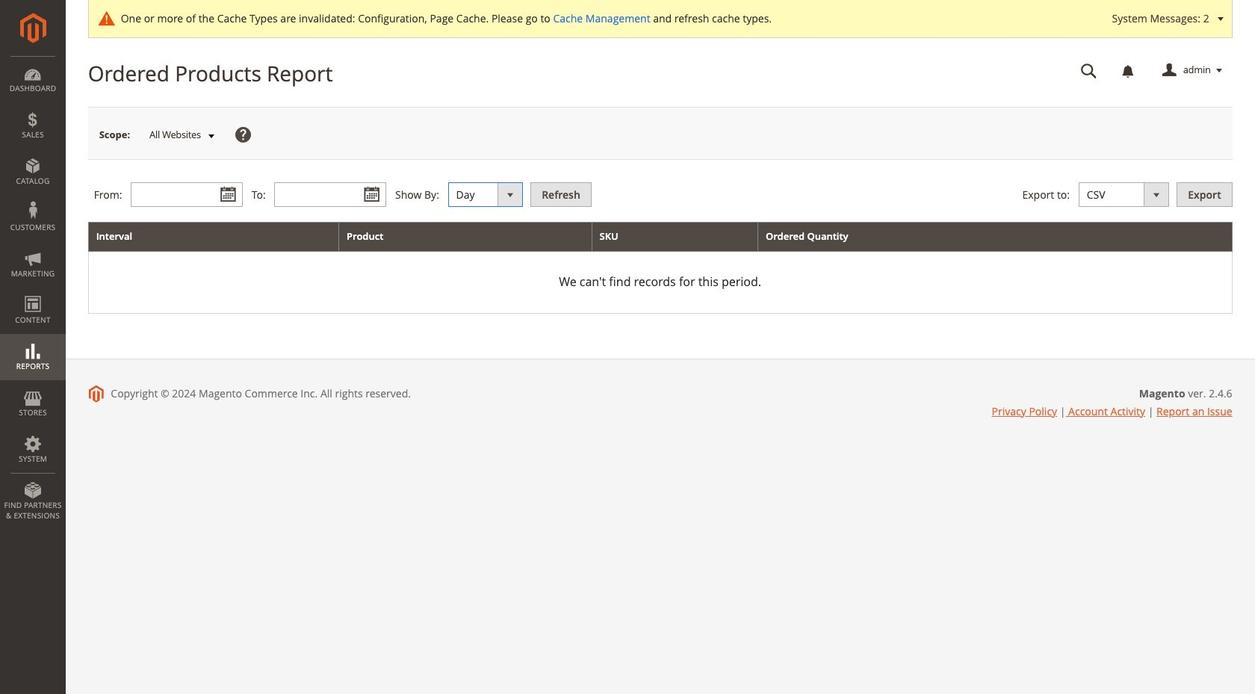 Task type: locate. For each thing, give the bounding box(es) containing it.
magento admin panel image
[[20, 13, 46, 43]]

None text field
[[1071, 58, 1108, 84], [131, 182, 243, 207], [1071, 58, 1108, 84], [131, 182, 243, 207]]

menu bar
[[0, 56, 66, 529]]

None text field
[[275, 182, 387, 207]]



